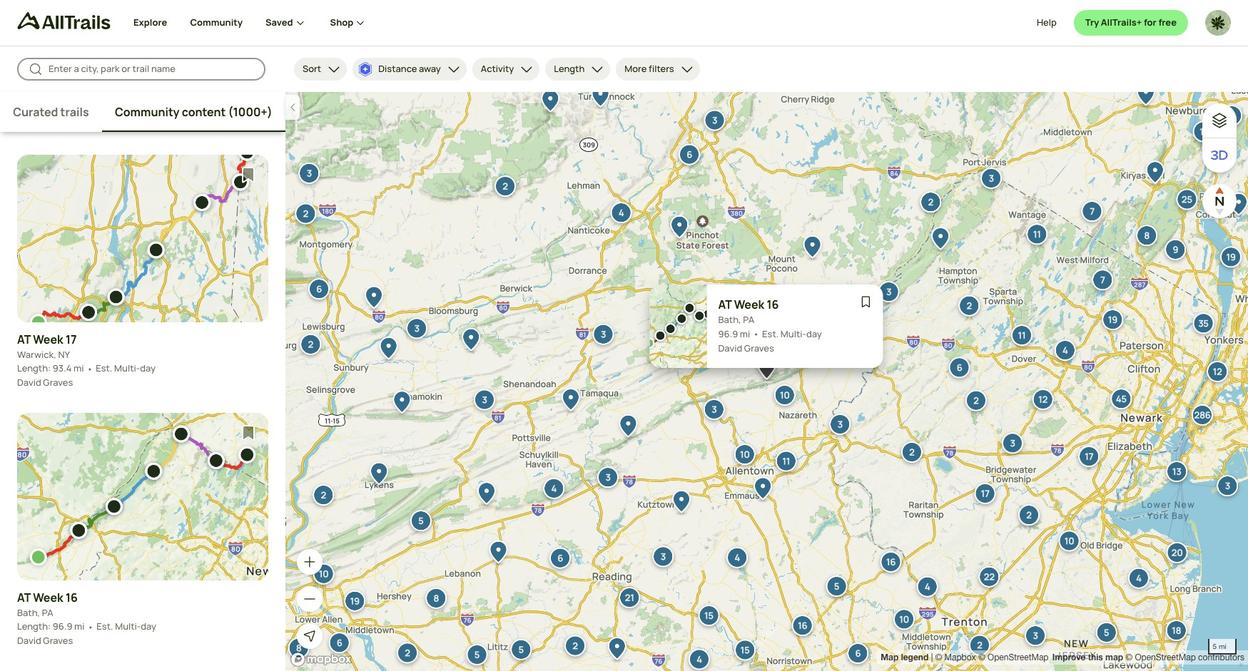 Task type: vqa. For each thing, say whether or not it's contained in the screenshot.
Icon
no



Task type: describe. For each thing, give the bounding box(es) containing it.
explore
[[133, 16, 167, 29]]

help
[[1037, 16, 1057, 29]]

curated trails
[[13, 104, 89, 120]]

ny
[[58, 348, 70, 361]]

• for at week 16
[[88, 621, 94, 634]]

day for 16
[[141, 620, 156, 633]]

david for at week 17
[[17, 376, 41, 389]]

tab list containing curated trails
[[0, 92, 286, 132]]

contributors
[[1199, 653, 1245, 663]]

• for at week 17
[[87, 363, 93, 375]]

93.4
[[53, 362, 72, 375]]

17
[[66, 332, 77, 347]]

zoom map out image
[[303, 592, 317, 607]]

2 openstreetmap from the left
[[1135, 653, 1196, 663]]

day inside at week 16 bath, pa 96.9 mi • est. multi-day david graves
[[807, 327, 822, 340]]

enable 3d map image
[[1211, 147, 1229, 164]]

cookie consent banner dialog
[[17, 604, 1231, 655]]

more
[[625, 62, 647, 75]]

est. for at week 16
[[97, 620, 113, 633]]

graves for 17
[[43, 376, 73, 389]]

shop link
[[330, 0, 368, 46]]

activity button
[[472, 58, 540, 81]]

mi inside the at week 16 bath, pa length: 96.9 mi • est. multi-day david graves
[[74, 620, 85, 633]]

this
[[1088, 652, 1103, 663]]

try alltrails+ for free
[[1086, 16, 1177, 29]]

content
[[182, 104, 226, 120]]

community content (1000+) tab
[[102, 92, 286, 132]]

bath, for at week 16 bath, pa 96.9 mi • est. multi-day david graves
[[718, 313, 741, 326]]

alltrails+
[[1101, 16, 1142, 29]]

pa for at week 16 bath, pa length: 96.9 mi • est. multi-day david graves
[[42, 606, 53, 619]]

mapbox
[[945, 653, 976, 663]]

16 for at week 16 bath, pa 96.9 mi • est. multi-day david graves
[[767, 297, 779, 313]]

multi- inside at week 16 bath, pa 96.9 mi • est. multi-day david graves
[[781, 327, 807, 340]]

current location image
[[303, 630, 317, 644]]

96.9 inside at week 16 bath, pa 96.9 mi • est. multi-day david graves
[[718, 327, 738, 340]]

graves inside at week 16 bath, pa 96.9 mi • est. multi-day david graves
[[744, 342, 774, 355]]

distance away button
[[353, 58, 467, 81]]

sort button
[[294, 58, 347, 81]]

multi- for 17
[[114, 362, 140, 375]]

week for at week 16 bath, pa 96.9 mi • est. multi-day david graves
[[734, 297, 765, 313]]

more filters button
[[616, 58, 700, 81]]

3 © from the left
[[1126, 653, 1133, 663]]

map region
[[286, 92, 1249, 672]]

for
[[1144, 16, 1157, 29]]

2 © from the left
[[979, 653, 986, 663]]

day for 17
[[140, 362, 156, 375]]

est. inside at week 16 bath, pa 96.9 mi • est. multi-day david graves
[[762, 327, 779, 340]]

• inside at week 16 bath, pa 96.9 mi • est. multi-day david graves
[[753, 328, 760, 341]]

alltrails image
[[17, 12, 111, 29]]

curated
[[13, 104, 58, 120]]

map legend link
[[881, 652, 931, 663]]

Enter a city, park or trail name field
[[49, 62, 254, 76]]

mi inside at week 17 warwick, ny length: 93.4 mi • est. multi-day david graves
[[74, 362, 84, 375]]

sort
[[303, 62, 321, 75]]

activity
[[481, 62, 514, 75]]

map
[[881, 652, 899, 663]]

community for community
[[190, 16, 243, 29]]

96.9 inside the at week 16 bath, pa length: 96.9 mi • est. multi-day david graves
[[53, 620, 72, 633]]

length button
[[546, 58, 611, 81]]

saved link
[[266, 0, 307, 46]]

saved
[[266, 16, 293, 29]]

© openstreetmap contributors link
[[1126, 653, 1245, 663]]

at week 16 bath, pa length: 96.9 mi • est. multi-day david graves
[[17, 590, 156, 648]]

map options image
[[1211, 112, 1229, 129]]



Task type: locate. For each thing, give the bounding box(es) containing it.
1 length: from the top
[[17, 362, 51, 375]]

bath, inside at week 16 bath, pa 96.9 mi • est. multi-day david graves
[[718, 313, 741, 326]]

2 vertical spatial graves
[[43, 635, 73, 648]]

1 vertical spatial at
[[17, 332, 31, 347]]

None search field
[[17, 58, 266, 81]]

at for at week 16 bath, pa 96.9 mi • est. multi-day david graves
[[718, 297, 732, 313]]

legend
[[901, 652, 929, 663]]

2 vertical spatial •
[[88, 621, 94, 634]]

shop
[[330, 16, 354, 29]]

explore link
[[133, 0, 167, 46]]

community content (1000+)
[[115, 104, 273, 120]]

0 vertical spatial add to list image
[[240, 166, 257, 183]]

at
[[718, 297, 732, 313], [17, 332, 31, 347], [17, 590, 31, 606]]

0 horizontal spatial 96.9
[[53, 620, 72, 633]]

•
[[753, 328, 760, 341], [87, 363, 93, 375], [88, 621, 94, 634]]

1 horizontal spatial ©
[[979, 653, 986, 663]]

pa inside the at week 16 bath, pa length: 96.9 mi • est. multi-day david graves
[[42, 606, 53, 619]]

at week 16 bath, pa 96.9 mi • est. multi-day david graves
[[718, 297, 822, 355]]

multi- for 16
[[115, 620, 141, 633]]

2 vertical spatial multi-
[[115, 620, 141, 633]]

at for at week 17 warwick, ny length: 93.4 mi • est. multi-day david graves
[[17, 332, 31, 347]]

1 horizontal spatial bath,
[[718, 313, 741, 326]]

at inside at week 17 warwick, ny length: 93.4 mi • est. multi-day david graves
[[17, 332, 31, 347]]

list containing map legend
[[881, 651, 1245, 665]]

david inside at week 16 bath, pa 96.9 mi • est. multi-day david graves
[[718, 342, 743, 355]]

week inside at week 16 bath, pa 96.9 mi • est. multi-day david graves
[[734, 297, 765, 313]]

length
[[554, 62, 585, 75]]

16 for at week 16 bath, pa length: 96.9 mi • est. multi-day david graves
[[66, 590, 78, 606]]

david inside the at week 16 bath, pa length: 96.9 mi • est. multi-day david graves
[[17, 635, 41, 648]]

add to list image for at week 16
[[240, 425, 257, 442]]

bath, inside the at week 16 bath, pa length: 96.9 mi • est. multi-day david graves
[[17, 606, 40, 619]]

1 horizontal spatial pa
[[743, 313, 755, 326]]

day inside the at week 16 bath, pa length: 96.9 mi • est. multi-day david graves
[[141, 620, 156, 633]]

est. for at week 17
[[96, 362, 112, 375]]

at inside at week 16 bath, pa 96.9 mi • est. multi-day david graves
[[718, 297, 732, 313]]

1 vertical spatial community
[[115, 104, 180, 120]]

2 horizontal spatial ©
[[1126, 653, 1133, 663]]

graves
[[744, 342, 774, 355], [43, 376, 73, 389], [43, 635, 73, 648]]

week for at week 16 bath, pa length: 96.9 mi • est. multi-day david graves
[[33, 590, 63, 606]]

0 vertical spatial week
[[734, 297, 765, 313]]

at inside the at week 16 bath, pa length: 96.9 mi • est. multi-day david graves
[[17, 590, 31, 606]]

pa for at week 16 bath, pa 96.9 mi • est. multi-day david graves
[[743, 313, 755, 326]]

community
[[190, 16, 243, 29], [115, 104, 180, 120]]

2 vertical spatial week
[[33, 590, 63, 606]]

bath, for at week 16 bath, pa length: 96.9 mi • est. multi-day david graves
[[17, 606, 40, 619]]

tab list
[[0, 92, 286, 132]]

0 vertical spatial bath,
[[718, 313, 741, 326]]

distance away
[[378, 62, 441, 75]]

1 vertical spatial length:
[[17, 620, 51, 633]]

|
[[931, 653, 933, 663]]

0 vertical spatial at
[[718, 297, 732, 313]]

week
[[734, 297, 765, 313], [33, 332, 63, 347], [33, 590, 63, 606]]

• inside at week 17 warwick, ny length: 93.4 mi • est. multi-day david graves
[[87, 363, 93, 375]]

0 vertical spatial david
[[718, 342, 743, 355]]

at week 17 image
[[17, 155, 268, 322]]

16 inside the at week 16 bath, pa length: 96.9 mi • est. multi-day david graves
[[66, 590, 78, 606]]

16 inside at week 16 bath, pa 96.9 mi • est. multi-day david graves
[[767, 297, 779, 313]]

week inside at week 17 warwick, ny length: 93.4 mi • est. multi-day david graves
[[33, 332, 63, 347]]

help link
[[1037, 10, 1057, 36]]

0 horizontal spatial openstreetmap
[[988, 653, 1049, 663]]

multi-
[[781, 327, 807, 340], [114, 362, 140, 375], [115, 620, 141, 633]]

© right map
[[1126, 653, 1133, 663]]

week for at week 17 warwick, ny length: 93.4 mi • est. multi-day david graves
[[33, 332, 63, 347]]

length: inside the at week 16 bath, pa length: 96.9 mi • est. multi-day david graves
[[17, 620, 51, 633]]

bath,
[[718, 313, 741, 326], [17, 606, 40, 619]]

pa inside at week 16 bath, pa 96.9 mi • est. multi-day david graves
[[743, 313, 755, 326]]

trails
[[60, 104, 89, 120]]

length: inside at week 17 warwick, ny length: 93.4 mi • est. multi-day david graves
[[17, 362, 51, 375]]

0 vertical spatial 16
[[767, 297, 779, 313]]

1 vertical spatial •
[[87, 363, 93, 375]]

0 vertical spatial day
[[807, 327, 822, 340]]

0 vertical spatial 96.9
[[718, 327, 738, 340]]

1 vertical spatial add to list image
[[859, 295, 873, 309]]

1 © from the left
[[936, 653, 942, 663]]

2 vertical spatial at
[[17, 590, 31, 606]]

0 horizontal spatial 16
[[66, 590, 78, 606]]

community inside tab
[[115, 104, 180, 120]]

community for community content (1000+)
[[115, 104, 180, 120]]

est. inside the at week 16 bath, pa length: 96.9 mi • est. multi-day david graves
[[97, 620, 113, 633]]

improve
[[1053, 652, 1086, 663]]

alltrails link
[[17, 12, 133, 36]]

away
[[419, 62, 441, 75]]

community left the saved
[[190, 16, 243, 29]]

5 mi
[[1213, 642, 1227, 651]]

length: for at week 16
[[17, 620, 51, 633]]

0 horizontal spatial pa
[[42, 606, 53, 619]]

at week 17 warwick, ny length: 93.4 mi • est. multi-day david graves
[[17, 332, 156, 389]]

openstreetmap left the improve
[[988, 653, 1049, 663]]

1 vertical spatial day
[[140, 362, 156, 375]]

0 horizontal spatial community
[[115, 104, 180, 120]]

add to list image for at week 17
[[240, 166, 257, 183]]

at for at week 16 bath, pa length: 96.9 mi • est. multi-day david graves
[[17, 590, 31, 606]]

1 vertical spatial bath,
[[17, 606, 40, 619]]

openstreetmap right map
[[1135, 653, 1196, 663]]

0 horizontal spatial ©
[[936, 653, 942, 663]]

0 horizontal spatial bath,
[[17, 606, 40, 619]]

est.
[[762, 327, 779, 340], [96, 362, 112, 375], [97, 620, 113, 633]]

david for at week 16
[[17, 635, 41, 648]]

0 vertical spatial multi-
[[781, 327, 807, 340]]

© mapbox link
[[936, 653, 976, 663]]

2 vertical spatial day
[[141, 620, 156, 633]]

day
[[807, 327, 822, 340], [140, 362, 156, 375], [141, 620, 156, 633]]

map legend | © mapbox © openstreetmap improve this map © openstreetmap contributors
[[881, 652, 1245, 663]]

1 vertical spatial pa
[[42, 606, 53, 619]]

graves for 16
[[43, 635, 73, 648]]

filters
[[649, 62, 674, 75]]

david inside at week 17 warwick, ny length: 93.4 mi • est. multi-day david graves
[[17, 376, 41, 389]]

week inside the at week 16 bath, pa length: 96.9 mi • est. multi-day david graves
[[33, 590, 63, 606]]

pa
[[743, 313, 755, 326], [42, 606, 53, 619]]

©
[[936, 653, 942, 663], [979, 653, 986, 663], [1126, 653, 1133, 663]]

more filters
[[625, 62, 674, 75]]

free
[[1159, 16, 1177, 29]]

length: for at week 17
[[17, 362, 51, 375]]

openstreetmap
[[988, 653, 1049, 663], [1135, 653, 1196, 663]]

curated trails tab
[[0, 92, 102, 132]]

1 vertical spatial graves
[[43, 376, 73, 389]]

0 vertical spatial graves
[[744, 342, 774, 355]]

1 vertical spatial multi-
[[114, 362, 140, 375]]

saved button
[[266, 0, 330, 46]]

dialog
[[0, 0, 1249, 672]]

0 vertical spatial est.
[[762, 327, 779, 340]]

1 vertical spatial 96.9
[[53, 620, 72, 633]]

1 horizontal spatial 96.9
[[718, 327, 738, 340]]

96.9
[[718, 327, 738, 340], [53, 620, 72, 633]]

2 vertical spatial david
[[17, 635, 41, 648]]

est. inside at week 17 warwick, ny length: 93.4 mi • est. multi-day david graves
[[96, 362, 112, 375]]

community link
[[190, 0, 243, 46]]

mi
[[740, 327, 750, 340], [74, 362, 84, 375], [74, 620, 85, 633], [1219, 642, 1227, 651]]

1 horizontal spatial community
[[190, 16, 243, 29]]

• inside the at week 16 bath, pa length: 96.9 mi • est. multi-day david graves
[[88, 621, 94, 634]]

2 vertical spatial add to list image
[[240, 425, 257, 442]]

2 vertical spatial est.
[[97, 620, 113, 633]]

1 horizontal spatial openstreetmap
[[1135, 653, 1196, 663]]

david
[[718, 342, 743, 355], [17, 376, 41, 389], [17, 635, 41, 648]]

list
[[881, 651, 1245, 665]]

zoom map in image
[[303, 555, 317, 570]]

warwick,
[[17, 348, 56, 361]]

try
[[1086, 16, 1099, 29]]

add to list image
[[240, 166, 257, 183], [859, 295, 873, 309], [240, 425, 257, 442]]

at week 16 image
[[17, 413, 268, 581]]

community down enter a city, park or trail name field
[[115, 104, 180, 120]]

(1000+)
[[228, 104, 273, 120]]

1 vertical spatial david
[[17, 376, 41, 389]]

2 length: from the top
[[17, 620, 51, 633]]

1 horizontal spatial 16
[[767, 297, 779, 313]]

distance
[[378, 62, 417, 75]]

multi- inside the at week 16 bath, pa length: 96.9 mi • est. multi-day david graves
[[115, 620, 141, 633]]

1 vertical spatial 16
[[66, 590, 78, 606]]

1 openstreetmap from the left
[[988, 653, 1049, 663]]

reset north and pitch image
[[1206, 187, 1234, 216]]

map
[[1106, 652, 1124, 663]]

0 vertical spatial community
[[190, 16, 243, 29]]

16
[[767, 297, 779, 313], [66, 590, 78, 606]]

© right the mapbox
[[979, 653, 986, 663]]

0 vertical spatial pa
[[743, 313, 755, 326]]

kendall image
[[1206, 10, 1231, 36]]

shop button
[[330, 0, 368, 46]]

1 vertical spatial est.
[[96, 362, 112, 375]]

0 vertical spatial length:
[[17, 362, 51, 375]]

improve this map link
[[1053, 652, 1124, 663]]

© openstreetmap link
[[979, 653, 1049, 663]]

length:
[[17, 362, 51, 375], [17, 620, 51, 633]]

graves inside at week 17 warwick, ny length: 93.4 mi • est. multi-day david graves
[[43, 376, 73, 389]]

day inside at week 17 warwick, ny length: 93.4 mi • est. multi-day david graves
[[140, 362, 156, 375]]

multi- inside at week 17 warwick, ny length: 93.4 mi • est. multi-day david graves
[[114, 362, 140, 375]]

5
[[1213, 642, 1217, 651]]

0 vertical spatial •
[[753, 328, 760, 341]]

graves inside the at week 16 bath, pa length: 96.9 mi • est. multi-day david graves
[[43, 635, 73, 648]]

mi inside at week 16 bath, pa 96.9 mi • est. multi-day david graves
[[740, 327, 750, 340]]

1 vertical spatial week
[[33, 332, 63, 347]]

try alltrails+ for free link
[[1074, 10, 1189, 36]]

© right |
[[936, 653, 942, 663]]



